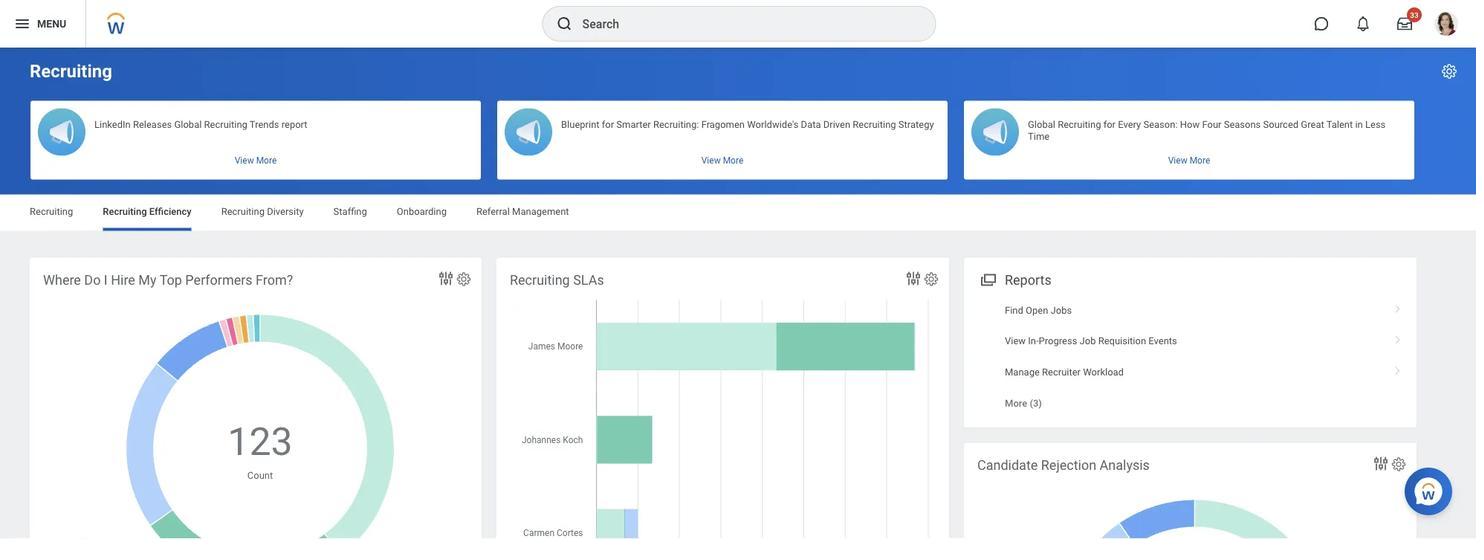 Task type: locate. For each thing, give the bounding box(es) containing it.
find open jobs
[[1005, 305, 1072, 316]]

more (3)
[[1005, 398, 1043, 409]]

in
[[1356, 119, 1364, 130]]

0 horizontal spatial configure and view chart data image
[[437, 270, 455, 287]]

diversity
[[267, 206, 304, 217]]

0 horizontal spatial global
[[174, 119, 202, 130]]

1 chevron right image from the top
[[1389, 299, 1408, 314]]

from?
[[256, 272, 293, 288]]

slas
[[573, 272, 604, 288]]

for left 'smarter'
[[602, 119, 614, 130]]

1 for from the left
[[602, 119, 614, 130]]

talent
[[1327, 119, 1354, 130]]

recruiting left every
[[1058, 119, 1102, 130]]

menu group image
[[978, 269, 998, 289]]

33
[[1411, 10, 1419, 19]]

2 horizontal spatial configure and view chart data image
[[1373, 455, 1391, 473]]

Search Workday  search field
[[583, 7, 905, 40]]

tab list containing recruiting
[[15, 195, 1462, 231]]

global right releases
[[174, 119, 202, 130]]

recruiting inside global recruiting for every season: how four seasons sourced great talent in less time
[[1058, 119, 1102, 130]]

find open jobs link
[[964, 295, 1417, 326]]

i
[[104, 272, 108, 288]]

1 horizontal spatial global
[[1028, 119, 1056, 130]]

hire
[[111, 272, 135, 288]]

where
[[43, 272, 81, 288]]

2 for from the left
[[1104, 119, 1116, 130]]

configure and view chart data image inside 'recruiting slas' element
[[905, 270, 923, 287]]

find
[[1005, 305, 1024, 316]]

0 vertical spatial chevron right image
[[1389, 299, 1408, 314]]

top
[[160, 272, 182, 288]]

search image
[[556, 15, 574, 33]]

configure and view chart data image inside where do i hire my top performers from? element
[[437, 270, 455, 287]]

recruiting slas element
[[497, 258, 950, 539]]

recruiting down menu
[[30, 61, 112, 82]]

sourced
[[1264, 119, 1299, 130]]

recruiting left slas
[[510, 272, 570, 288]]

configure and view chart data image for where do i hire my top performers from?
[[437, 270, 455, 287]]

fragomen
[[702, 119, 745, 130]]

referral management
[[477, 206, 569, 217]]

2 global from the left
[[1028, 119, 1056, 130]]

123 count
[[228, 419, 293, 481]]

analysis
[[1100, 457, 1150, 473]]

performers
[[185, 272, 253, 288]]

every
[[1119, 119, 1142, 130]]

great
[[1302, 119, 1325, 130]]

for
[[602, 119, 614, 130], [1104, 119, 1116, 130]]

view in-progress job requisition events
[[1005, 335, 1178, 347]]

in-
[[1029, 335, 1039, 347]]

where do i hire my top performers from? element
[[30, 258, 482, 539]]

1 horizontal spatial for
[[1104, 119, 1116, 130]]

recruiting efficiency
[[103, 206, 192, 217]]

management
[[512, 206, 569, 217]]

efficiency
[[149, 206, 192, 217]]

123
[[228, 419, 293, 464]]

inbox large image
[[1398, 16, 1413, 31]]

global recruiting for every season: how four seasons sourced great talent in less time
[[1028, 119, 1386, 142]]

justify image
[[13, 15, 31, 33]]

report
[[282, 119, 308, 130]]

where do i hire my top performers from?
[[43, 272, 293, 288]]

recruiting left trends
[[204, 119, 248, 130]]

season:
[[1144, 119, 1178, 130]]

recruiting
[[30, 61, 112, 82], [204, 119, 248, 130], [853, 119, 897, 130], [1058, 119, 1102, 130], [30, 206, 73, 217], [103, 206, 147, 217], [221, 206, 265, 217], [510, 272, 570, 288]]

count
[[247, 469, 273, 481]]

more (3) button
[[1005, 396, 1043, 410]]

for left every
[[1104, 119, 1116, 130]]

1 horizontal spatial configure and view chart data image
[[905, 270, 923, 287]]

blueprint
[[561, 119, 600, 130]]

notifications large image
[[1356, 16, 1371, 31]]

123 button
[[228, 416, 295, 468]]

recruiter
[[1043, 366, 1081, 377]]

chevron right image for view in-progress job requisition events
[[1389, 330, 1408, 345]]

1 global from the left
[[174, 119, 202, 130]]

manage recruiter workload
[[1005, 366, 1124, 377]]

candidate
[[978, 457, 1038, 473]]

manage
[[1005, 366, 1040, 377]]

list
[[964, 295, 1417, 419]]

chevron right image inside find open jobs link
[[1389, 299, 1408, 314]]

more (3) link
[[964, 387, 1417, 419]]

chevron right image
[[1389, 299, 1408, 314], [1389, 330, 1408, 345]]

configure and view chart data image for candidate rejection analysis
[[1373, 455, 1391, 473]]

recruiting:
[[654, 119, 699, 130]]

trends
[[250, 119, 279, 130]]

staffing
[[334, 206, 367, 217]]

global up time at the right
[[1028, 119, 1056, 130]]

tab list inside 123 main content
[[15, 195, 1462, 231]]

configure and view chart data image
[[437, 270, 455, 287], [905, 270, 923, 287], [1373, 455, 1391, 473]]

0 horizontal spatial for
[[602, 119, 614, 130]]

view in-progress job requisition events link
[[964, 326, 1417, 357]]

2 chevron right image from the top
[[1389, 330, 1408, 345]]

list containing find open jobs
[[964, 295, 1417, 419]]

linkedin releases global recruiting trends report button
[[30, 101, 481, 180]]

rejection
[[1042, 457, 1097, 473]]

job
[[1080, 335, 1096, 347]]

configure and view chart data image left configure candidate rejection analysis image
[[1373, 455, 1391, 473]]

configure recruiting slas image
[[924, 271, 940, 287]]

less
[[1366, 119, 1386, 130]]

chevron right image inside view in-progress job requisition events "link"
[[1389, 330, 1408, 345]]

1 vertical spatial chevron right image
[[1389, 330, 1408, 345]]

recruiting up where
[[30, 206, 73, 217]]

global
[[174, 119, 202, 130], [1028, 119, 1056, 130]]

four
[[1203, 119, 1222, 130]]

configure and view chart data image left configure where do i hire my top performers from? image on the bottom
[[437, 270, 455, 287]]

configure and view chart data image left configure recruiting slas 'image'
[[905, 270, 923, 287]]

workload
[[1084, 366, 1124, 377]]

tab list
[[15, 195, 1462, 231]]



Task type: vqa. For each thing, say whether or not it's contained in the screenshot.
(3)
yes



Task type: describe. For each thing, give the bounding box(es) containing it.
global recruiting for every season: how four seasons sourced great talent in less time button
[[964, 101, 1415, 180]]

onboarding
[[397, 206, 447, 217]]

configure this page image
[[1441, 62, 1459, 80]]

chevron right image
[[1389, 361, 1408, 376]]

events
[[1149, 335, 1178, 347]]

global inside global recruiting for every season: how four seasons sourced great talent in less time
[[1028, 119, 1056, 130]]

referral
[[477, 206, 510, 217]]

menu
[[37, 18, 66, 30]]

driven
[[824, 119, 851, 130]]

33 button
[[1389, 7, 1423, 40]]

how
[[1181, 119, 1200, 130]]

linkedin
[[94, 119, 131, 130]]

candidate rejection analysis
[[978, 457, 1150, 473]]

menu banner
[[0, 0, 1477, 48]]

recruiting left diversity
[[221, 206, 265, 217]]

list inside 123 main content
[[964, 295, 1417, 419]]

manage recruiter workload link
[[964, 357, 1417, 387]]

profile logan mcneil image
[[1435, 12, 1459, 39]]

strategy
[[899, 119, 934, 130]]

more
[[1005, 398, 1028, 409]]

recruiting right 'driven'
[[853, 119, 897, 130]]

linkedin releases global recruiting trends report
[[94, 119, 308, 130]]

worldwide's
[[748, 119, 799, 130]]

recruiting left efficiency
[[103, 206, 147, 217]]

configure candidate rejection analysis image
[[1391, 456, 1408, 473]]

data
[[801, 119, 821, 130]]

menu button
[[0, 0, 86, 48]]

for inside global recruiting for every season: how four seasons sourced great talent in less time
[[1104, 119, 1116, 130]]

progress
[[1039, 335, 1078, 347]]

my
[[139, 272, 157, 288]]

candidate rejection analysis element
[[964, 443, 1417, 539]]

recruiting diversity
[[221, 206, 304, 217]]

seasons
[[1225, 119, 1261, 130]]

releases
[[133, 119, 172, 130]]

chevron right image for find open jobs
[[1389, 299, 1408, 314]]

123 main content
[[0, 48, 1477, 539]]

time
[[1028, 130, 1050, 142]]

recruiting slas
[[510, 272, 604, 288]]

configure and view chart data image for recruiting slas
[[905, 270, 923, 287]]

(3)
[[1030, 398, 1043, 409]]

jobs
[[1051, 305, 1072, 316]]

smarter
[[617, 119, 651, 130]]

requisition
[[1099, 335, 1147, 347]]

open
[[1026, 305, 1049, 316]]

reports
[[1005, 272, 1052, 288]]

view
[[1005, 335, 1026, 347]]

blueprint for smarter recruiting: fragomen worldwide's data driven recruiting strategy button
[[497, 101, 948, 180]]

do
[[84, 272, 101, 288]]

configure where do i hire my top performers from? image
[[456, 271, 472, 287]]

blueprint for smarter recruiting: fragomen worldwide's data driven recruiting strategy
[[561, 119, 934, 130]]



